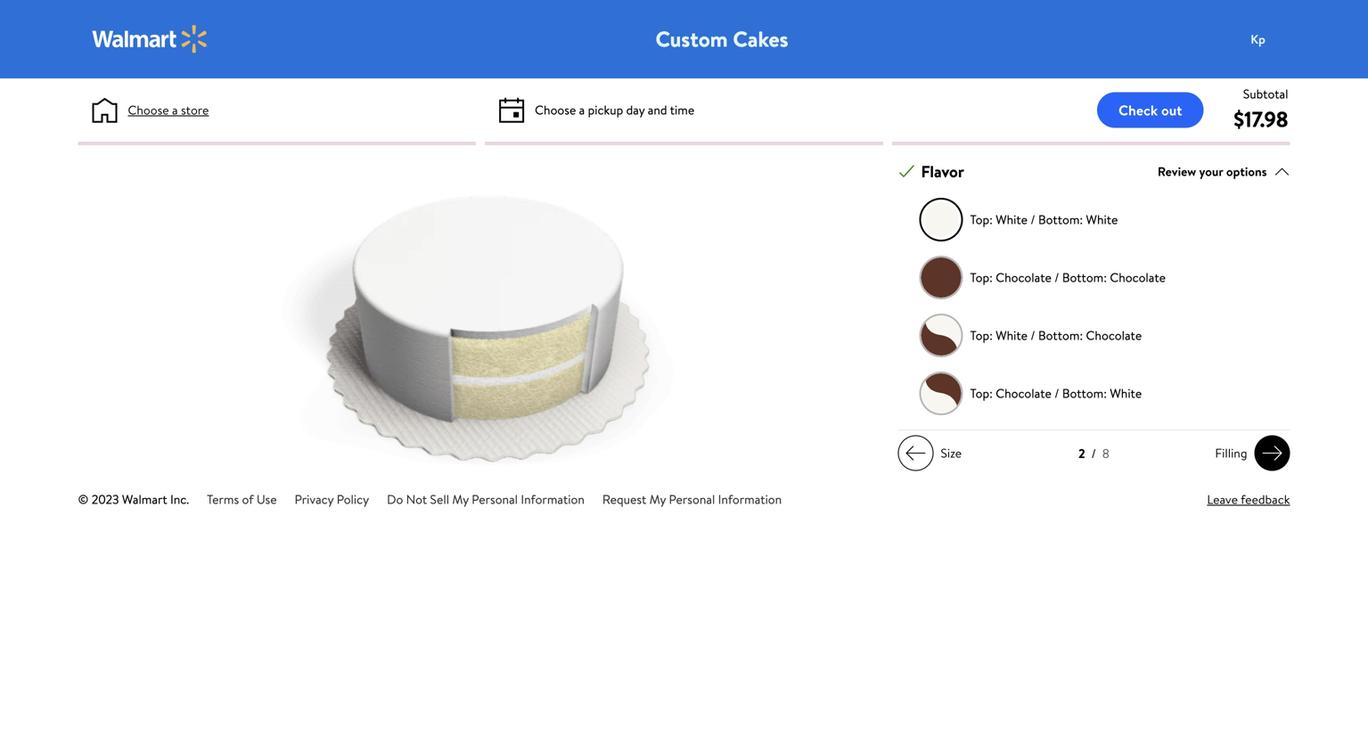 Task type: locate. For each thing, give the bounding box(es) containing it.
subtotal
[[1243, 85, 1288, 103]]

white
[[996, 211, 1028, 228], [1086, 211, 1118, 228], [996, 327, 1028, 344], [1110, 385, 1142, 402]]

1 horizontal spatial personal
[[669, 491, 715, 508]]

walmart
[[122, 491, 167, 508]]

use
[[257, 491, 277, 508]]

pickup
[[588, 101, 623, 119]]

/ for top: chocolate / bottom: white
[[1055, 385, 1059, 402]]

/ down top: white / bottom: chocolate
[[1055, 385, 1059, 402]]

1 horizontal spatial choose
[[535, 101, 576, 119]]

2 personal from the left
[[669, 491, 715, 508]]

do not sell my personal information link
[[387, 491, 585, 508]]

ok image
[[899, 164, 915, 180]]

inc.
[[170, 491, 189, 508]]

check
[[1119, 100, 1158, 120]]

subtotal $17.98
[[1234, 85, 1288, 134]]

request
[[602, 491, 647, 508]]

2
[[1079, 445, 1085, 462]]

policy
[[337, 491, 369, 508]]

a left store
[[172, 101, 178, 119]]

do
[[387, 491, 403, 508]]

3 top: from the top
[[970, 327, 993, 344]]

1 choose from the left
[[128, 101, 169, 119]]

bottom: up "top: chocolate / bottom: white" in the bottom right of the page
[[1038, 327, 1083, 344]]

icon for continue arrow image
[[905, 443, 927, 464], [1262, 443, 1283, 464]]

0 horizontal spatial my
[[452, 491, 469, 508]]

/ up top: chocolate / bottom: chocolate
[[1031, 211, 1035, 228]]

1 a from the left
[[172, 101, 178, 119]]

size
[[941, 444, 962, 462]]

4 top: from the top
[[970, 385, 993, 402]]

feedback
[[1241, 491, 1290, 508]]

icon for continue arrow image right the filling
[[1262, 443, 1283, 464]]

top: for top: white / bottom: white
[[970, 211, 993, 228]]

choose a store
[[128, 101, 209, 119]]

2 choose from the left
[[535, 101, 576, 119]]

2 / 8
[[1079, 445, 1110, 462]]

bottom: up top: white / bottom: chocolate
[[1062, 269, 1107, 286]]

check out
[[1119, 100, 1182, 120]]

© 2023 walmart inc.
[[78, 491, 189, 508]]

/ up top: white / bottom: chocolate
[[1055, 269, 1059, 286]]

1 icon for continue arrow image from the left
[[905, 443, 927, 464]]

0 horizontal spatial personal
[[472, 491, 518, 508]]

out
[[1161, 100, 1182, 120]]

0 horizontal spatial information
[[521, 491, 585, 508]]

my right sell
[[452, 491, 469, 508]]

review
[[1158, 163, 1196, 180]]

2 information from the left
[[718, 491, 782, 508]]

a left pickup
[[579, 101, 585, 119]]

choose left pickup
[[535, 101, 576, 119]]

0 horizontal spatial a
[[172, 101, 178, 119]]

information
[[521, 491, 585, 508], [718, 491, 782, 508]]

a
[[172, 101, 178, 119], [579, 101, 585, 119]]

top:
[[970, 211, 993, 228], [970, 269, 993, 286], [970, 327, 993, 344], [970, 385, 993, 402]]

cakes
[[733, 24, 788, 54]]

/ up "top: chocolate / bottom: white" in the bottom right of the page
[[1031, 327, 1035, 344]]

request my personal information link
[[602, 491, 782, 508]]

my
[[452, 491, 469, 508], [650, 491, 666, 508]]

a for pickup
[[579, 101, 585, 119]]

personal right sell
[[472, 491, 518, 508]]

size link
[[898, 436, 969, 471]]

2 top: from the top
[[970, 269, 993, 286]]

2 icon for continue arrow image from the left
[[1262, 443, 1283, 464]]

1 horizontal spatial a
[[579, 101, 585, 119]]

0 horizontal spatial choose
[[128, 101, 169, 119]]

custom cakes
[[656, 24, 788, 54]]

bottom: up top: chocolate / bottom: chocolate
[[1038, 211, 1083, 228]]

/
[[1031, 211, 1035, 228], [1055, 269, 1059, 286], [1031, 327, 1035, 344], [1055, 385, 1059, 402], [1092, 445, 1096, 462]]

privacy policy link
[[295, 491, 369, 508]]

top: for top: white / bottom: chocolate
[[970, 327, 993, 344]]

2 a from the left
[[579, 101, 585, 119]]

options
[[1226, 163, 1267, 180]]

personal right request in the left of the page
[[669, 491, 715, 508]]

my right request in the left of the page
[[650, 491, 666, 508]]

icon for continue arrow image inside filling link
[[1262, 443, 1283, 464]]

leave
[[1207, 491, 1238, 508]]

bottom: up "2"
[[1062, 385, 1107, 402]]

choose
[[128, 101, 169, 119], [535, 101, 576, 119]]

/ for top: white / bottom: white
[[1031, 211, 1035, 228]]

bottom:
[[1038, 211, 1083, 228], [1062, 269, 1107, 286], [1038, 327, 1083, 344], [1062, 385, 1107, 402]]

1 top: from the top
[[970, 211, 993, 228]]

choose left store
[[128, 101, 169, 119]]

choose a store link
[[128, 101, 209, 119]]

1 information from the left
[[521, 491, 585, 508]]

top: white / bottom: white
[[970, 211, 1118, 228]]

time
[[670, 101, 695, 119]]

personal
[[472, 491, 518, 508], [669, 491, 715, 508]]

1 horizontal spatial information
[[718, 491, 782, 508]]

2 my from the left
[[650, 491, 666, 508]]

1 horizontal spatial icon for continue arrow image
[[1262, 443, 1283, 464]]

store
[[181, 101, 209, 119]]

0 horizontal spatial icon for continue arrow image
[[905, 443, 927, 464]]

chocolate
[[996, 269, 1052, 286], [1110, 269, 1166, 286], [1086, 327, 1142, 344], [996, 385, 1052, 402]]

icon for continue arrow image left size
[[905, 443, 927, 464]]

1 horizontal spatial my
[[650, 491, 666, 508]]



Task type: describe. For each thing, give the bounding box(es) containing it.
do not sell my personal information
[[387, 491, 585, 508]]

top: chocolate / bottom: chocolate
[[970, 269, 1166, 286]]

review your options link
[[1158, 160, 1290, 184]]

bottom: for top: chocolate / bottom: white
[[1062, 385, 1107, 402]]

privacy policy
[[295, 491, 369, 508]]

review your options
[[1158, 163, 1267, 180]]

terms of use link
[[207, 491, 277, 508]]

$17.98
[[1234, 104, 1288, 134]]

up arrow image
[[1274, 164, 1290, 180]]

sell
[[430, 491, 449, 508]]

top: for top: chocolate / bottom: chocolate
[[970, 269, 993, 286]]

kp
[[1251, 30, 1266, 48]]

flavor
[[921, 161, 964, 183]]

top: for top: chocolate / bottom: white
[[970, 385, 993, 402]]

/ for top: chocolate / bottom: chocolate
[[1055, 269, 1059, 286]]

not
[[406, 491, 427, 508]]

terms
[[207, 491, 239, 508]]

©
[[78, 491, 89, 508]]

leave feedback
[[1207, 491, 1290, 508]]

bottom: for top: white / bottom: white
[[1038, 211, 1083, 228]]

filling
[[1215, 444, 1247, 462]]

choose for choose a pickup day and time
[[535, 101, 576, 119]]

and
[[648, 101, 667, 119]]

filling link
[[1208, 436, 1290, 471]]

request my personal information
[[602, 491, 782, 508]]

terms of use
[[207, 491, 277, 508]]

a for store
[[172, 101, 178, 119]]

leave feedback button
[[1207, 490, 1290, 509]]

of
[[242, 491, 254, 508]]

your
[[1199, 163, 1223, 180]]

top: chocolate / bottom: white
[[970, 385, 1142, 402]]

1 personal from the left
[[472, 491, 518, 508]]

back to walmart.com image
[[92, 25, 208, 53]]

choose a pickup day and time
[[535, 101, 695, 119]]

day
[[626, 101, 645, 119]]

8
[[1103, 445, 1110, 462]]

2023
[[92, 491, 119, 508]]

1 my from the left
[[452, 491, 469, 508]]

check out button
[[1097, 92, 1204, 128]]

privacy
[[295, 491, 334, 508]]

review your options element
[[1158, 162, 1267, 181]]

kp button
[[1240, 21, 1312, 57]]

custom
[[656, 24, 728, 54]]

choose for choose a store
[[128, 101, 169, 119]]

top: white / bottom: chocolate
[[970, 327, 1142, 344]]

/ right "2"
[[1092, 445, 1096, 462]]

bottom: for top: white / bottom: chocolate
[[1038, 327, 1083, 344]]

bottom: for top: chocolate / bottom: chocolate
[[1062, 269, 1107, 286]]

icon for continue arrow image inside size link
[[905, 443, 927, 464]]

/ for top: white / bottom: chocolate
[[1031, 327, 1035, 344]]



Task type: vqa. For each thing, say whether or not it's contained in the screenshot.
the rightmost My
yes



